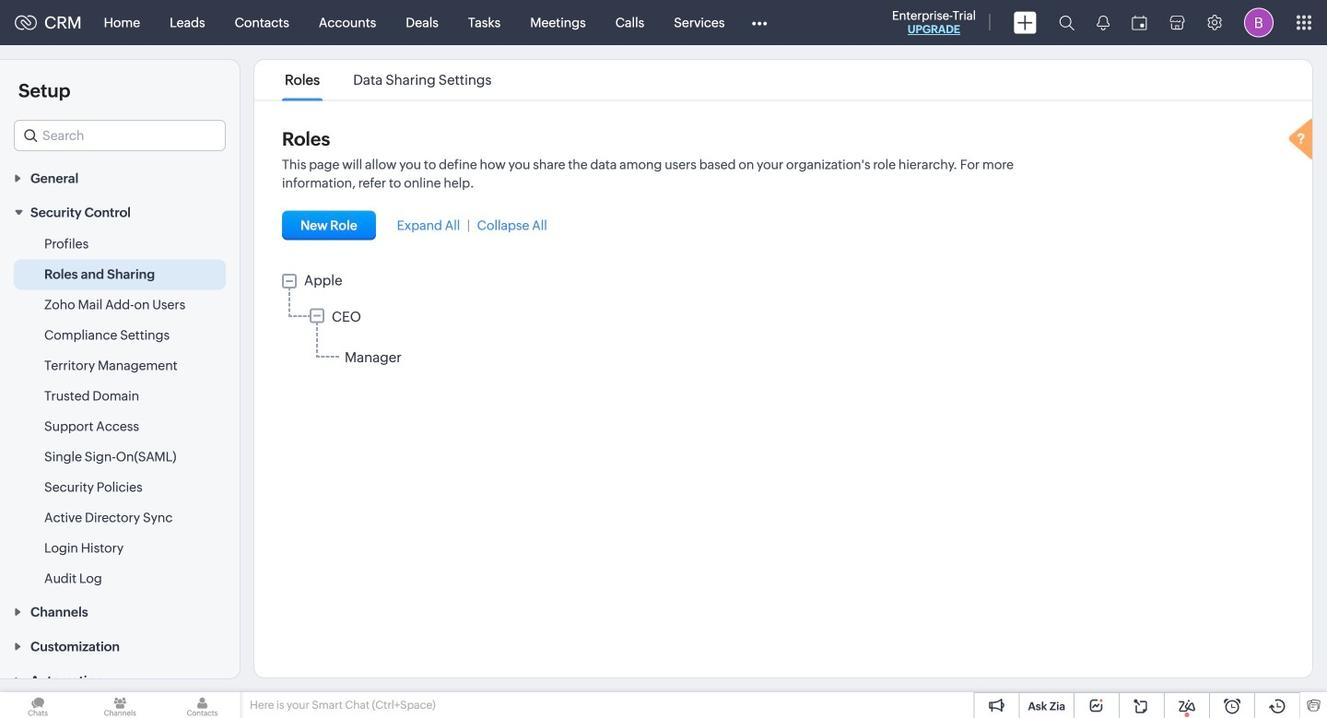 Task type: vqa. For each thing, say whether or not it's contained in the screenshot.
Signals icon
yes



Task type: describe. For each thing, give the bounding box(es) containing it.
channels image
[[82, 692, 158, 718]]

help image
[[1285, 116, 1322, 166]]

logo image
[[15, 15, 37, 30]]

search image
[[1059, 15, 1075, 30]]

Search text field
[[15, 121, 225, 150]]

search element
[[1048, 0, 1086, 45]]

signals image
[[1097, 15, 1110, 30]]

create menu image
[[1014, 12, 1037, 34]]

Other Modules field
[[740, 8, 779, 37]]



Task type: locate. For each thing, give the bounding box(es) containing it.
list
[[268, 60, 508, 100]]

calendar image
[[1132, 15, 1148, 30]]

profile image
[[1244, 8, 1274, 37]]

signals element
[[1086, 0, 1121, 45]]

contacts image
[[164, 692, 240, 718]]

profile element
[[1233, 0, 1285, 45]]

create menu element
[[1003, 0, 1048, 45]]

None field
[[14, 120, 226, 151]]

region
[[0, 229, 240, 594]]

group
[[282, 272, 1285, 371], [310, 307, 1285, 370]]

chats image
[[0, 692, 76, 718]]



